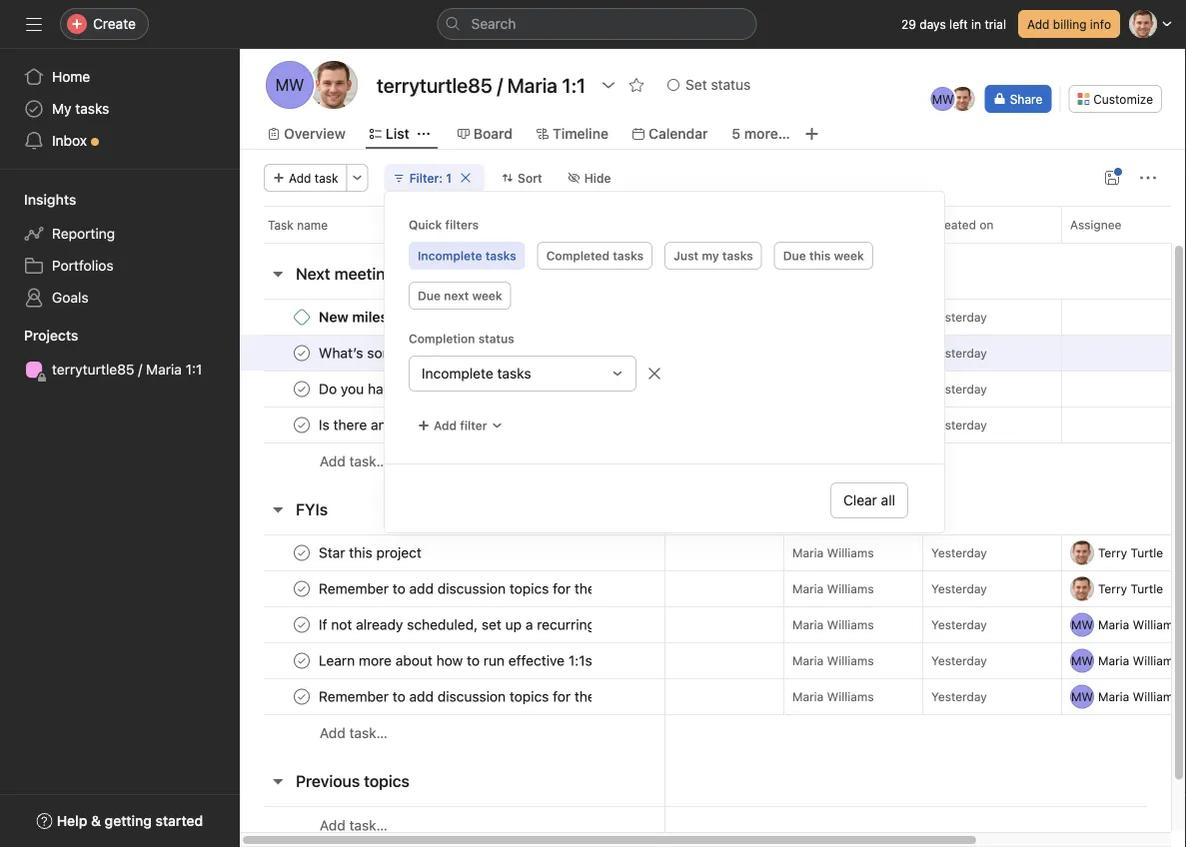 Task type: describe. For each thing, give the bounding box(es) containing it.
my tasks link
[[12, 93, 228, 125]]

turtle for remember to add discussion topics for the next meeting text box
[[1131, 582, 1163, 596]]

completion
[[409, 332, 475, 346]]

29 days left in trial
[[901, 17, 1006, 31]]

topic type field for is there anything we should be doing differently? cell
[[664, 407, 784, 444]]

completed image for the star this project text box
[[290, 541, 314, 565]]

goals
[[52, 289, 89, 306]]

add task… button for 3rd add task… row from the top
[[320, 815, 388, 837]]

Completed milestone checkbox
[[294, 309, 310, 325]]

assignee
[[1070, 218, 1122, 232]]

previous
[[296, 772, 360, 791]]

header next meeting tree grid
[[240, 299, 1186, 480]]

mw for the "if not already scheduled, set up a recurring 1:1 meeting in your calendar" cell
[[1071, 618, 1093, 632]]

my
[[52, 100, 71, 117]]

getting
[[105, 813, 152, 829]]

remember to add discussion topics for the next meeting cell for mw
[[240, 678, 665, 715]]

5 more… button
[[732, 123, 790, 145]]

What's something that was harder than expected? text field
[[315, 343, 563, 363]]

reporting
[[52, 225, 115, 242]]

days
[[920, 17, 946, 31]]

my tasks
[[52, 100, 109, 117]]

add task… button for first add task… row
[[320, 451, 388, 473]]

overview link
[[268, 123, 346, 145]]

completed image for if not already scheduled, set up a recurring 1:1 meeting in your calendar text field
[[290, 613, 314, 637]]

customize button
[[1068, 85, 1162, 113]]

completed image for remember to add discussion topics for the next meeting text box
[[290, 577, 314, 601]]

completion status
[[409, 332, 514, 346]]

meeting
[[334, 264, 395, 283]]

trial
[[985, 17, 1006, 31]]

filter
[[460, 419, 487, 433]]

customize
[[1093, 92, 1153, 106]]

next meeting button
[[296, 256, 395, 292]]

list
[[386, 125, 409, 142]]

2 add task… row from the top
[[240, 714, 1186, 751]]

task
[[315, 171, 338, 185]]

save options image
[[1104, 170, 1120, 186]]

Learn more about how to run effective 1:1s text field
[[315, 651, 593, 671]]

terry for the star this project "cell"
[[1098, 546, 1127, 560]]

/
[[138, 361, 142, 378]]

previous topics
[[296, 772, 410, 791]]

terry for remember to add discussion topics for the next meeting cell associated with tt
[[1098, 582, 1127, 596]]

move tasks between sections image
[[605, 547, 617, 559]]

add task… for second add task… row from the top of the page
[[320, 725, 388, 741]]

clear
[[843, 492, 877, 509]]

reporting link
[[12, 218, 228, 250]]

previous topics button
[[296, 763, 410, 799]]

Star this project text field
[[315, 543, 428, 563]]

more actions image
[[351, 172, 363, 184]]

terryturtle85
[[52, 361, 134, 378]]

3 yesterday row from the top
[[240, 407, 1186, 444]]

billing
[[1053, 17, 1087, 31]]

topics
[[364, 772, 410, 791]]

add inside header fyis tree grid
[[320, 725, 346, 741]]

add task button
[[264, 164, 347, 192]]

completed checkbox for do you have any project updates? text field at the left top of page
[[290, 377, 314, 401]]

fyis
[[296, 500, 328, 519]]

timeline link
[[537, 123, 608, 145]]

1 button
[[567, 343, 597, 363]]

If not already scheduled, set up a recurring 1:1 meeting in your calendar text field
[[315, 615, 593, 635]]

terryturtle85 / maria 1:1
[[52, 361, 202, 378]]

global element
[[0, 49, 240, 169]]

collapse task list for this section image
[[270, 502, 286, 518]]

maria inside terryturtle85 / maria 1:1 link
[[146, 361, 182, 378]]

create
[[93, 15, 136, 32]]

1:1
[[185, 361, 202, 378]]

just my tasks
[[674, 249, 753, 263]]

Do you have any project updates? text field
[[315, 379, 543, 399]]

due for due next week
[[418, 289, 441, 303]]

quick filters
[[409, 218, 479, 232]]

yesterday for learn more about how to run effective 1:1s cell
[[931, 654, 987, 668]]

tasks inside 'button'
[[722, 249, 753, 263]]

add billing info
[[1027, 17, 1111, 31]]

what's something that was harder than expected? cell
[[240, 335, 665, 372]]

creator for what's something that was harder than expected? cell
[[783, 335, 923, 372]]

home link
[[12, 61, 228, 93]]

more actions image
[[1140, 170, 1156, 186]]

creator for do you have any project updates? cell
[[783, 371, 923, 408]]

collapse task list for this section image for previous topics
[[270, 773, 286, 789]]

hide
[[584, 171, 611, 185]]

week for due next week
[[472, 289, 502, 303]]

turtle for the star this project text box
[[1131, 546, 1163, 560]]

completed image for is there anything we should be doing differently? text field
[[290, 413, 314, 437]]

6 yesterday from the top
[[931, 582, 987, 596]]

insights
[[24, 191, 76, 208]]

add inside button
[[289, 171, 311, 185]]

completed tasks
[[546, 249, 644, 263]]

filter:
[[409, 171, 443, 185]]

next meeting
[[296, 264, 395, 283]]

due for due this week
[[783, 249, 806, 263]]

Is there anything we should be doing differently? text field
[[315, 415, 593, 435]]

task
[[268, 218, 294, 232]]

completed checkbox for the star this project text box
[[290, 541, 314, 565]]

created
[[931, 218, 976, 232]]

new milestone cell
[[240, 299, 665, 336]]

1 add task… row from the top
[[240, 443, 1186, 480]]

details image
[[641, 547, 653, 559]]

projects button
[[0, 326, 78, 346]]

1 yesterday row from the top
[[240, 299, 1186, 336]]

tasks inside global element
[[75, 100, 109, 117]]

set status button
[[659, 71, 760, 99]]

list link
[[370, 123, 409, 145]]

row containing task name
[[240, 206, 1186, 243]]

board link
[[457, 123, 513, 145]]

due next week
[[418, 289, 502, 303]]

9 yesterday from the top
[[931, 690, 987, 704]]

show options image
[[601, 77, 617, 93]]

completed checkbox for learn more about how to run effective 1:1s text box
[[290, 649, 314, 673]]

help
[[57, 813, 87, 829]]

terry turtle for remember to add discussion topics for the next meeting cell associated with tt
[[1098, 582, 1163, 596]]

due next week button
[[409, 282, 511, 310]]

name
[[297, 218, 328, 232]]

2 yesterday row from the top
[[240, 371, 1186, 408]]

all
[[881, 492, 895, 509]]

—
[[677, 547, 686, 559]]

learn more about how to run effective 1:1s cell
[[240, 643, 665, 679]]

topic type field for do you have any project updates? cell
[[664, 371, 784, 408]]

completed image for do you have any project updates? text field at the left top of page
[[290, 377, 314, 401]]

on
[[980, 218, 994, 232]]

incomplete tasks button
[[409, 356, 637, 392]]

row containing 1
[[240, 335, 1186, 372]]

next
[[444, 289, 469, 303]]

add task
[[289, 171, 338, 185]]

add filter
[[434, 419, 487, 433]]

task name
[[268, 218, 328, 232]]

creator for new milestone cell
[[783, 299, 923, 336]]

remove image
[[647, 366, 662, 382]]

1 inside "dropdown button"
[[446, 171, 452, 185]]

header fyis tree grid
[[240, 535, 1186, 751]]

completed image for remember to add discussion topics for the next meeting text field
[[290, 685, 314, 709]]

3 task… from the top
[[349, 817, 388, 834]]

help & getting started button
[[24, 803, 216, 839]]

&
[[91, 813, 101, 829]]

add inside popup button
[[434, 419, 457, 433]]



Task type: vqa. For each thing, say whether or not it's contained in the screenshot.
bottom New
no



Task type: locate. For each thing, give the bounding box(es) containing it.
add task… inside header fyis tree grid
[[320, 725, 388, 741]]

due this week
[[783, 249, 864, 263]]

incomplete tasks inside dropdown button
[[422, 365, 531, 382]]

collapse task list for this section image left previous
[[270, 773, 286, 789]]

Completed checkbox
[[290, 341, 314, 365], [290, 377, 314, 401], [290, 413, 314, 437], [290, 541, 314, 565], [290, 577, 314, 601]]

1 add task… from the top
[[320, 453, 388, 470]]

star this project cell
[[240, 535, 665, 572]]

remember to add discussion topics for the next meeting cell for tt
[[240, 571, 665, 608]]

completed image inside the "if not already scheduled, set up a recurring 1:1 meeting in your calendar" cell
[[290, 613, 314, 637]]

due
[[783, 249, 806, 263], [418, 289, 441, 303]]

task… up more section actions icon
[[349, 453, 388, 470]]

terry turtle for the star this project "cell"
[[1098, 546, 1163, 560]]

1 completed checkbox from the top
[[290, 613, 314, 637]]

collapse task list for this section image left next
[[270, 266, 286, 282]]

2 terry turtle from the top
[[1098, 582, 1163, 596]]

4 yesterday from the top
[[931, 418, 987, 432]]

completed
[[546, 249, 610, 263]]

task… up the previous topics
[[349, 725, 388, 741]]

1 inside button
[[571, 346, 577, 360]]

search
[[471, 15, 516, 32]]

add task… for first add task… row
[[320, 453, 388, 470]]

quick
[[409, 218, 442, 232]]

is there anything we should be doing differently? cell
[[240, 407, 665, 444]]

completed image
[[290, 341, 314, 365], [290, 377, 314, 401], [290, 413, 314, 437], [290, 577, 314, 601], [290, 613, 314, 637]]

2 vertical spatial add task…
[[320, 817, 388, 834]]

add task… row
[[240, 443, 1186, 480], [240, 714, 1186, 751], [240, 806, 1186, 844]]

create button
[[60, 8, 149, 40]]

5 completed image from the top
[[290, 613, 314, 637]]

week right next
[[472, 289, 502, 303]]

1
[[446, 171, 452, 185], [571, 346, 577, 360]]

incomplete tasks inside button
[[418, 249, 516, 263]]

add left billing
[[1027, 17, 1050, 31]]

5
[[732, 125, 741, 142]]

0 vertical spatial terry
[[1098, 546, 1127, 560]]

remember to add discussion topics for the next meeting cell up if not already scheduled, set up a recurring 1:1 meeting in your calendar text field
[[240, 571, 665, 608]]

2 turtle from the top
[[1131, 582, 1163, 596]]

add left the filter
[[434, 419, 457, 433]]

5 more…
[[732, 125, 790, 142]]

started
[[156, 813, 203, 829]]

1 vertical spatial week
[[472, 289, 502, 303]]

set status
[[686, 76, 751, 93]]

1 vertical spatial add task…
[[320, 725, 388, 741]]

status up incomplete tasks dropdown button
[[478, 332, 514, 346]]

None text field
[[372, 67, 591, 103]]

1 add task… button from the top
[[320, 451, 388, 473]]

add task… inside 'header next meeting' tree grid
[[320, 453, 388, 470]]

completed image inside "is there anything we should be doing differently?" cell
[[290, 413, 314, 437]]

status inside set status popup button
[[711, 76, 751, 93]]

terry
[[1098, 546, 1127, 560], [1098, 582, 1127, 596]]

week right 'this'
[[834, 249, 864, 263]]

incomplete inside button
[[418, 249, 482, 263]]

terry turtle
[[1098, 546, 1163, 560], [1098, 582, 1163, 596]]

maria
[[146, 361, 182, 378], [792, 546, 824, 560], [792, 582, 824, 596], [792, 618, 824, 632], [1098, 618, 1129, 632], [792, 654, 824, 668], [1098, 654, 1129, 668], [792, 690, 824, 704], [1098, 690, 1129, 704]]

completed image inside the star this project "cell"
[[290, 541, 314, 565]]

completed checkbox for remember to add discussion topics for the next meeting text field
[[290, 685, 314, 709]]

completed checkbox inside do you have any project updates? cell
[[290, 377, 314, 401]]

add inside "button"
[[1027, 17, 1050, 31]]

topic type field for what's something that was harder than expected? cell
[[664, 335, 784, 372]]

add task… button inside header fyis tree grid
[[320, 722, 388, 744]]

collapse task list for this section image for next meeting
[[270, 266, 286, 282]]

incomplete tasks down "filters"
[[418, 249, 516, 263]]

3 add task… row from the top
[[240, 806, 1186, 844]]

turtle
[[1131, 546, 1163, 560], [1131, 582, 1163, 596]]

due this week button
[[774, 242, 873, 270]]

add down previous
[[320, 817, 346, 834]]

add task… up the previous topics
[[320, 725, 388, 741]]

incomplete inside dropdown button
[[422, 365, 493, 382]]

task…
[[349, 453, 388, 470], [349, 725, 388, 741], [349, 817, 388, 834]]

yesterday for "is there anything we should be doing differently?" cell
[[931, 418, 987, 432]]

goals link
[[12, 282, 228, 314]]

1 remember to add discussion topics for the next meeting cell from the top
[[240, 571, 665, 608]]

completed image inside remember to add discussion topics for the next meeting cell
[[290, 685, 314, 709]]

0 vertical spatial task…
[[349, 453, 388, 470]]

fyis button
[[296, 492, 328, 528]]

this
[[809, 249, 831, 263]]

1 completed image from the top
[[290, 541, 314, 565]]

0 vertical spatial add task… row
[[240, 443, 1186, 480]]

share button
[[985, 85, 1051, 113]]

my
[[702, 249, 719, 263]]

yesterday for the star this project "cell"
[[931, 546, 987, 560]]

completed checkbox for remember to add discussion topics for the next meeting text box
[[290, 577, 314, 601]]

calendar link
[[632, 123, 708, 145]]

clear all
[[843, 492, 895, 509]]

add task… button up the previous topics
[[320, 722, 388, 744]]

3 add task… button from the top
[[320, 815, 388, 837]]

completed image
[[290, 541, 314, 565], [290, 649, 314, 673], [290, 685, 314, 709]]

clear image
[[460, 172, 472, 184]]

completed image inside do you have any project updates? cell
[[290, 377, 314, 401]]

2 completed image from the top
[[290, 649, 314, 673]]

topic type field for new milestone cell
[[664, 299, 784, 336]]

add up fyis
[[320, 453, 346, 470]]

1 vertical spatial 1
[[571, 346, 577, 360]]

just
[[674, 249, 699, 263]]

0 vertical spatial add task…
[[320, 453, 388, 470]]

due left next
[[418, 289, 441, 303]]

add task… down the previous topics
[[320, 817, 388, 834]]

tasks
[[75, 100, 109, 117], [485, 249, 516, 263], [613, 249, 644, 263], [722, 249, 753, 263], [497, 365, 531, 382]]

Remember to add discussion topics for the next meeting text field
[[315, 687, 593, 707]]

calendar
[[648, 125, 708, 142]]

0 horizontal spatial 1
[[446, 171, 452, 185]]

completed checkbox for the what's something that was harder than expected? text field
[[290, 341, 314, 365]]

1 vertical spatial terry
[[1098, 582, 1127, 596]]

status
[[711, 76, 751, 93], [478, 332, 514, 346]]

0 vertical spatial collapse task list for this section image
[[270, 266, 286, 282]]

portfolios link
[[12, 250, 228, 282]]

completed checkbox for is there anything we should be doing differently? text field
[[290, 413, 314, 437]]

1 down completed
[[571, 346, 577, 360]]

completed image for the what's something that was harder than expected? text field
[[290, 341, 314, 365]]

terryturtle85 / maria 1:1 link
[[12, 354, 228, 386]]

0 vertical spatial due
[[783, 249, 806, 263]]

1 horizontal spatial 1
[[571, 346, 577, 360]]

incomplete
[[418, 249, 482, 263], [422, 365, 493, 382]]

0 vertical spatial add task… button
[[320, 451, 388, 473]]

1 vertical spatial incomplete
[[422, 365, 493, 382]]

0 vertical spatial turtle
[[1131, 546, 1163, 560]]

2 vertical spatial task…
[[349, 817, 388, 834]]

2 add task… button from the top
[[320, 722, 388, 744]]

0 horizontal spatial due
[[418, 289, 441, 303]]

insights button
[[0, 190, 76, 210]]

5 completed checkbox from the top
[[290, 577, 314, 601]]

0 vertical spatial completed checkbox
[[290, 613, 314, 637]]

add left task
[[289, 171, 311, 185]]

incomplete tasks group
[[409, 356, 920, 392]]

add up previous
[[320, 725, 346, 741]]

5 yesterday from the top
[[931, 546, 987, 560]]

add task… button down the previous topics
[[320, 815, 388, 837]]

2 collapse task list for this section image from the top
[[270, 773, 286, 789]]

in
[[971, 17, 981, 31]]

0 horizontal spatial week
[[472, 289, 502, 303]]

hide button
[[559, 164, 620, 192]]

add tab image
[[804, 126, 820, 142]]

completed checkbox inside "is there anything we should be doing differently?" cell
[[290, 413, 314, 437]]

just my tasks button
[[665, 242, 762, 270]]

7 yesterday from the top
[[931, 618, 987, 632]]

1 terry from the top
[[1098, 546, 1127, 560]]

3 add task… from the top
[[320, 817, 388, 834]]

incomplete down quick filters
[[418, 249, 482, 263]]

1 task… from the top
[[349, 453, 388, 470]]

1 vertical spatial turtle
[[1131, 582, 1163, 596]]

3 completed checkbox from the top
[[290, 685, 314, 709]]

task… inside 'header next meeting' tree grid
[[349, 453, 388, 470]]

task… down the previous topics
[[349, 817, 388, 834]]

timeline
[[553, 125, 608, 142]]

filter: 1 button
[[384, 164, 485, 192]]

week for due this week
[[834, 249, 864, 263]]

0 vertical spatial week
[[834, 249, 864, 263]]

add to starred image
[[629, 77, 645, 93]]

williams
[[827, 546, 874, 560], [827, 582, 874, 596], [827, 618, 874, 632], [1133, 618, 1180, 632], [827, 654, 874, 668], [1133, 654, 1180, 668], [827, 690, 874, 704], [1133, 690, 1180, 704]]

yesterday for new milestone "cell" on the top
[[931, 310, 987, 324]]

status right set
[[711, 76, 751, 93]]

1 collapse task list for this section image from the top
[[270, 266, 286, 282]]

2 vertical spatial completed image
[[290, 685, 314, 709]]

2 terry from the top
[[1098, 582, 1127, 596]]

add inside 'header next meeting' tree grid
[[320, 453, 346, 470]]

2 completed image from the top
[[290, 377, 314, 401]]

New milestone text field
[[315, 307, 424, 327]]

1 horizontal spatial status
[[711, 76, 751, 93]]

Remember to add discussion topics for the next meeting text field
[[315, 579, 593, 599]]

more…
[[744, 125, 790, 142]]

1 vertical spatial add task… row
[[240, 714, 1186, 751]]

yesterday
[[931, 310, 987, 324], [931, 346, 987, 360], [931, 382, 987, 396], [931, 418, 987, 432], [931, 546, 987, 560], [931, 582, 987, 596], [931, 618, 987, 632], [931, 654, 987, 668], [931, 690, 987, 704]]

2 vertical spatial completed checkbox
[[290, 685, 314, 709]]

sort button
[[493, 164, 551, 192]]

29
[[901, 17, 916, 31]]

3 yesterday from the top
[[931, 382, 987, 396]]

2 remember to add discussion topics for the next meeting cell from the top
[[240, 678, 665, 715]]

completed image inside what's something that was harder than expected? cell
[[290, 341, 314, 365]]

completed checkbox inside what's something that was harder than expected? cell
[[290, 341, 314, 365]]

inbox
[[52, 132, 87, 149]]

2 yesterday from the top
[[931, 346, 987, 360]]

info
[[1090, 17, 1111, 31]]

yesterday for the "if not already scheduled, set up a recurring 1:1 meeting in your calendar" cell
[[931, 618, 987, 632]]

1 horizontal spatial due
[[783, 249, 806, 263]]

more section actions image
[[366, 502, 382, 518]]

add task… for 3rd add task… row from the top
[[320, 817, 388, 834]]

1 yesterday from the top
[[931, 310, 987, 324]]

4 completed image from the top
[[290, 577, 314, 601]]

projects
[[24, 327, 78, 344]]

remember to add discussion topics for the next meeting cell down learn more about how to run effective 1:1s text box
[[240, 678, 665, 715]]

overview
[[284, 125, 346, 142]]

completed checkbox inside remember to add discussion topics for the next meeting cell
[[290, 685, 314, 709]]

1 vertical spatial add task… button
[[320, 722, 388, 744]]

tt
[[324, 75, 344, 94], [955, 92, 971, 106], [1075, 546, 1090, 560], [1075, 582, 1090, 596]]

status for completion status
[[478, 332, 514, 346]]

task… inside header fyis tree grid
[[349, 725, 388, 741]]

0 vertical spatial status
[[711, 76, 751, 93]]

add task… up more section actions icon
[[320, 453, 388, 470]]

1 horizontal spatial week
[[834, 249, 864, 263]]

next
[[296, 264, 330, 283]]

inbox link
[[12, 125, 228, 157]]

left
[[949, 17, 968, 31]]

clear all button
[[830, 483, 908, 519]]

filters
[[445, 218, 479, 232]]

search button
[[437, 8, 757, 40]]

yesterday for do you have any project updates? cell
[[931, 382, 987, 396]]

3 completed checkbox from the top
[[290, 413, 314, 437]]

0 vertical spatial remember to add discussion topics for the next meeting cell
[[240, 571, 665, 608]]

1 vertical spatial terry turtle
[[1098, 582, 1163, 596]]

3 completed image from the top
[[290, 413, 314, 437]]

add billing info button
[[1018, 10, 1120, 38]]

1 vertical spatial collapse task list for this section image
[[270, 773, 286, 789]]

incomplete tasks
[[418, 249, 516, 263], [422, 365, 531, 382]]

if not already scheduled, set up a recurring 1:1 meeting in your calendar cell
[[240, 607, 665, 644]]

1 vertical spatial due
[[418, 289, 441, 303]]

yesterday for what's something that was harder than expected? cell on the top
[[931, 346, 987, 360]]

3 completed image from the top
[[290, 685, 314, 709]]

row
[[240, 206, 1186, 243], [264, 242, 1186, 244], [240, 335, 1186, 372], [240, 535, 1186, 572], [240, 571, 1186, 608], [240, 607, 1186, 644], [240, 643, 1186, 679], [240, 678, 1186, 715]]

week
[[834, 249, 864, 263], [472, 289, 502, 303]]

completed checkbox inside the star this project "cell"
[[290, 541, 314, 565]]

completed checkbox inside learn more about how to run effective 1:1s cell
[[290, 649, 314, 673]]

collapse task list for this section image
[[270, 266, 286, 282], [270, 773, 286, 789]]

insights element
[[0, 182, 240, 318]]

0 vertical spatial completed image
[[290, 541, 314, 565]]

1 completed image from the top
[[290, 341, 314, 365]]

hide sidebar image
[[26, 16, 42, 32]]

do you have any project updates? cell
[[240, 371, 665, 408]]

share
[[1010, 92, 1042, 106]]

creator for is there anything we should be doing differently? cell
[[783, 407, 923, 444]]

mw for remember to add discussion topics for the next meeting cell associated with mw
[[1071, 690, 1093, 704]]

add filter button
[[409, 412, 512, 440]]

1 completed checkbox from the top
[[290, 341, 314, 365]]

tab actions image
[[417, 128, 429, 140]]

Completed checkbox
[[290, 613, 314, 637], [290, 649, 314, 673], [290, 685, 314, 709]]

completed tasks button
[[537, 242, 653, 270]]

4 completed checkbox from the top
[[290, 541, 314, 565]]

2 vertical spatial add task… row
[[240, 806, 1186, 844]]

set
[[686, 76, 707, 93]]

2 completed checkbox from the top
[[290, 377, 314, 401]]

1 vertical spatial task…
[[349, 725, 388, 741]]

mw for learn more about how to run effective 1:1s cell
[[1071, 654, 1093, 668]]

completed checkbox inside the "if not already scheduled, set up a recurring 1:1 meeting in your calendar" cell
[[290, 613, 314, 637]]

2 add task… from the top
[[320, 725, 388, 741]]

completed image inside learn more about how to run effective 1:1s cell
[[290, 649, 314, 673]]

0 vertical spatial incomplete
[[418, 249, 482, 263]]

home
[[52, 68, 90, 85]]

tasks inside dropdown button
[[497, 365, 531, 382]]

sort
[[518, 171, 542, 185]]

projects element
[[0, 318, 240, 390]]

0 vertical spatial incomplete tasks
[[418, 249, 516, 263]]

search list box
[[437, 8, 757, 40]]

status for set status
[[711, 76, 751, 93]]

yesterday row
[[240, 299, 1186, 336], [240, 371, 1186, 408], [240, 407, 1186, 444]]

2 completed checkbox from the top
[[290, 649, 314, 673]]

0 vertical spatial terry turtle
[[1098, 546, 1163, 560]]

2 vertical spatial add task… button
[[320, 815, 388, 837]]

add task… button for second add task… row from the top of the page
[[320, 722, 388, 744]]

1 vertical spatial completed image
[[290, 649, 314, 673]]

completed checkbox inside remember to add discussion topics for the next meeting cell
[[290, 577, 314, 601]]

— button
[[665, 535, 783, 571]]

portfolios
[[52, 257, 114, 274]]

2 task… from the top
[[349, 725, 388, 741]]

1 vertical spatial status
[[478, 332, 514, 346]]

1 left clear image
[[446, 171, 452, 185]]

1 vertical spatial completed checkbox
[[290, 649, 314, 673]]

0 vertical spatial 1
[[446, 171, 452, 185]]

completed milestone image
[[294, 309, 310, 325]]

completed checkbox for if not already scheduled, set up a recurring 1:1 meeting in your calendar text field
[[290, 613, 314, 637]]

remember to add discussion topics for the next meeting cell
[[240, 571, 665, 608], [240, 678, 665, 715]]

add task… button up more section actions icon
[[320, 451, 388, 473]]

incomplete down the what's something that was harder than expected? text field
[[422, 365, 493, 382]]

board
[[473, 125, 513, 142]]

completed image for learn more about how to run effective 1:1s text box
[[290, 649, 314, 673]]

1 terry turtle from the top
[[1098, 546, 1163, 560]]

8 yesterday from the top
[[931, 654, 987, 668]]

incomplete tasks down completion status
[[422, 365, 531, 382]]

created on
[[931, 218, 994, 232]]

due left 'this'
[[783, 249, 806, 263]]

filter: 1
[[409, 171, 452, 185]]

1 turtle from the top
[[1131, 546, 1163, 560]]

0 horizontal spatial status
[[478, 332, 514, 346]]

1 vertical spatial remember to add discussion topics for the next meeting cell
[[240, 678, 665, 715]]

1 vertical spatial incomplete tasks
[[422, 365, 531, 382]]



